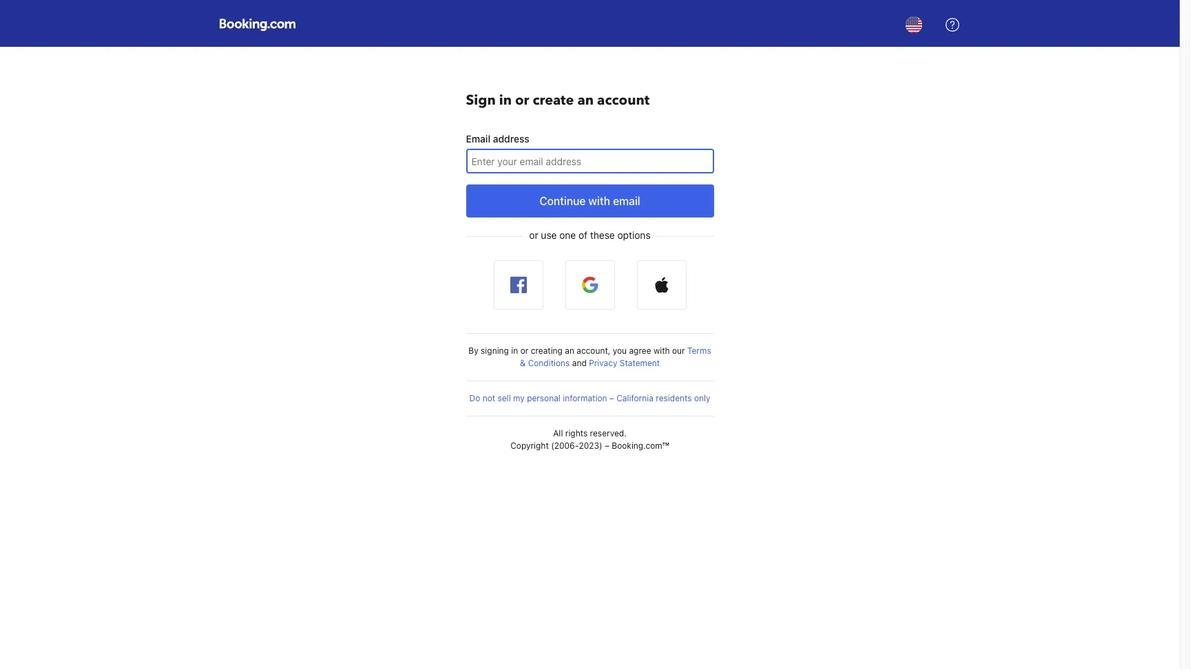 Task type: vqa. For each thing, say whether or not it's contained in the screenshot.
SECURITY ADJUST YOUR SECURITY SETTINGS AND SET UP TWO-FACTOR AUTHENTICATION.
no



Task type: locate. For each thing, give the bounding box(es) containing it.
information
[[563, 393, 607, 404]]

1 vertical spatial –
[[605, 441, 610, 451]]

or left create
[[515, 91, 529, 110]]

with
[[589, 195, 610, 207], [654, 346, 670, 356]]

copyright
[[511, 441, 549, 451]]

conditions
[[528, 358, 570, 369]]

with left our on the right
[[654, 346, 670, 356]]

do not sell my personal information – california residents only
[[469, 393, 711, 404]]

in right "sign"
[[499, 91, 512, 110]]

an right create
[[578, 91, 594, 110]]

–
[[610, 393, 614, 404], [605, 441, 610, 451]]

residents
[[656, 393, 692, 404]]

by signing in or creating an account, you agree with our
[[469, 346, 688, 356]]

0 vertical spatial in
[[499, 91, 512, 110]]

1 vertical spatial an
[[565, 346, 575, 356]]

0 horizontal spatial an
[[565, 346, 575, 356]]

terms & conditions
[[520, 346, 711, 369]]

– left california
[[610, 393, 614, 404]]

2023)
[[579, 441, 603, 451]]

in right signing
[[511, 346, 518, 356]]

continue with email
[[540, 195, 640, 207]]

– down reserved
[[605, 441, 610, 451]]

my
[[513, 393, 525, 404]]

and
[[572, 358, 587, 369]]

– inside all rights reserved . copyright (2006-2023) – booking.com™
[[605, 441, 610, 451]]

reserved
[[590, 429, 624, 439]]

privacy statement link
[[589, 358, 660, 369]]

1 horizontal spatial with
[[654, 346, 670, 356]]

0 vertical spatial or
[[515, 91, 529, 110]]

&
[[520, 358, 526, 369]]

or up & in the left of the page
[[521, 346, 529, 356]]

1 horizontal spatial an
[[578, 91, 594, 110]]

or left use
[[529, 229, 539, 241]]

0 vertical spatial an
[[578, 91, 594, 110]]

email
[[466, 133, 491, 145]]

of
[[579, 229, 588, 241]]

with left email at the top of the page
[[589, 195, 610, 207]]

an
[[578, 91, 594, 110], [565, 346, 575, 356]]

or
[[515, 91, 529, 110], [529, 229, 539, 241], [521, 346, 529, 356]]

options
[[618, 229, 651, 241]]

Email address email field
[[466, 149, 714, 174]]

(2006-
[[551, 441, 579, 451]]

continue
[[540, 195, 586, 207]]

all rights reserved . copyright (2006-2023) – booking.com™
[[511, 429, 669, 451]]

0 vertical spatial with
[[589, 195, 610, 207]]

in
[[499, 91, 512, 110], [511, 346, 518, 356]]

sign
[[466, 91, 496, 110]]

creating
[[531, 346, 563, 356]]

1 vertical spatial with
[[654, 346, 670, 356]]

0 horizontal spatial with
[[589, 195, 610, 207]]

personal
[[527, 393, 561, 404]]

2 vertical spatial or
[[521, 346, 529, 356]]

all
[[553, 429, 563, 439]]

an up 'and'
[[565, 346, 575, 356]]

continue with email button
[[466, 185, 714, 218]]

booking.com™
[[612, 441, 669, 451]]

agree
[[629, 346, 651, 356]]

rights
[[566, 429, 588, 439]]

or use one of these options
[[529, 229, 651, 241]]

email address
[[466, 133, 530, 145]]

california
[[617, 393, 654, 404]]



Task type: describe. For each thing, give the bounding box(es) containing it.
terms & conditions link
[[520, 346, 711, 369]]

do
[[469, 393, 480, 404]]

our
[[672, 346, 685, 356]]

terms
[[688, 346, 711, 356]]

do not sell my personal information – california residents only link
[[469, 393, 711, 404]]

account
[[597, 91, 650, 110]]

address
[[493, 133, 530, 145]]

with inside button
[[589, 195, 610, 207]]

you
[[613, 346, 627, 356]]

1 vertical spatial in
[[511, 346, 518, 356]]

email
[[613, 195, 640, 207]]

one
[[560, 229, 576, 241]]

signing
[[481, 346, 509, 356]]

privacy
[[589, 358, 618, 369]]

and privacy statement
[[570, 358, 660, 369]]

0 vertical spatial –
[[610, 393, 614, 404]]

account,
[[577, 346, 611, 356]]

1 vertical spatial or
[[529, 229, 539, 241]]

only
[[694, 393, 711, 404]]

by
[[469, 346, 479, 356]]

sell
[[498, 393, 511, 404]]

these
[[590, 229, 615, 241]]

.
[[624, 429, 627, 439]]

statement
[[620, 358, 660, 369]]

sign in or create an account
[[466, 91, 650, 110]]

not
[[483, 393, 495, 404]]

create
[[533, 91, 574, 110]]

use
[[541, 229, 557, 241]]



